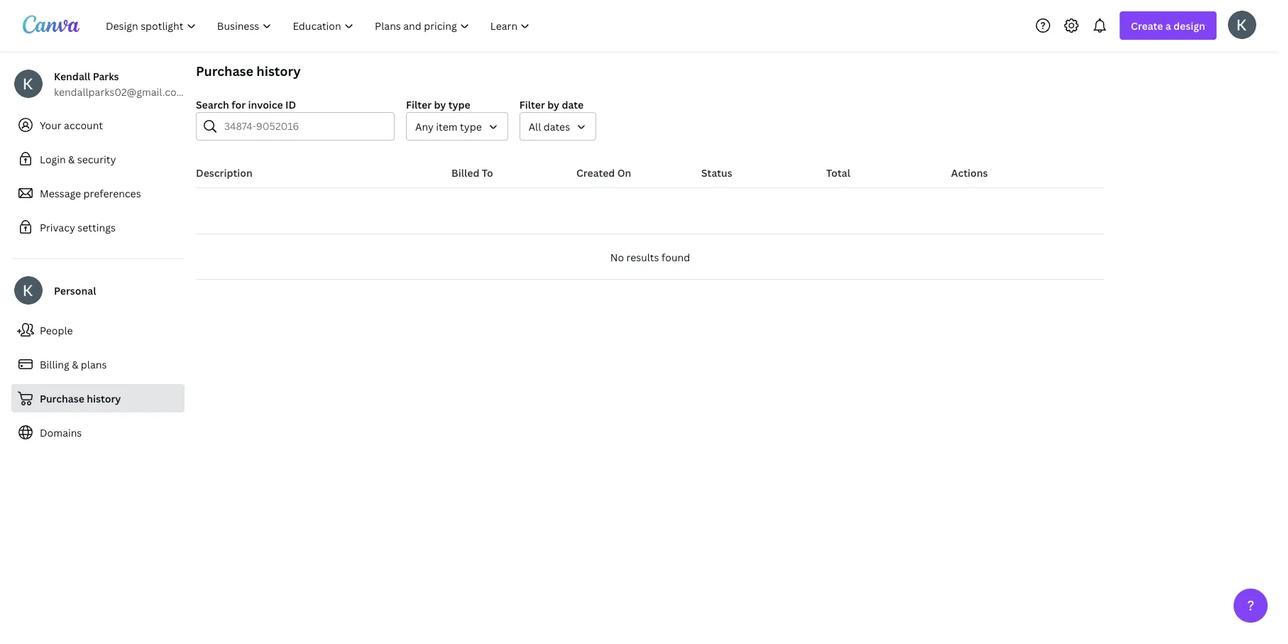 Task type: locate. For each thing, give the bounding box(es) containing it.
history
[[257, 62, 301, 80], [87, 392, 121, 405]]

2 filter from the left
[[520, 98, 545, 111]]

type right 'item'
[[460, 120, 482, 133]]

people
[[40, 324, 73, 337]]

to
[[482, 166, 493, 179]]

your
[[40, 118, 62, 132]]

billed
[[452, 166, 480, 179]]

found
[[662, 250, 690, 264]]

people link
[[11, 316, 185, 344]]

purchase history down billing & plans
[[40, 392, 121, 405]]

total
[[827, 166, 851, 179]]

create
[[1132, 19, 1164, 32]]

design
[[1174, 19, 1206, 32]]

0 vertical spatial type
[[449, 98, 471, 111]]

type inside button
[[460, 120, 482, 133]]

purchase
[[196, 62, 254, 80], [40, 392, 84, 405]]

type up any item type button
[[449, 98, 471, 111]]

results
[[627, 250, 660, 264]]

filter for filter by date
[[520, 98, 545, 111]]

0 vertical spatial purchase
[[196, 62, 254, 80]]

on
[[618, 166, 632, 179]]

billing & plans
[[40, 358, 107, 371]]

Search for invoice ID text field
[[224, 113, 386, 140]]

history down billing & plans link
[[87, 392, 121, 405]]

plans
[[81, 358, 107, 371]]

&
[[68, 152, 75, 166], [72, 358, 78, 371]]

by left 'date' at the left
[[548, 98, 560, 111]]

invoice
[[248, 98, 283, 111]]

filter
[[406, 98, 432, 111], [520, 98, 545, 111]]

privacy settings
[[40, 221, 116, 234]]

1 vertical spatial purchase
[[40, 392, 84, 405]]

& right the login
[[68, 152, 75, 166]]

0 horizontal spatial purchase
[[40, 392, 84, 405]]

no results found
[[611, 250, 690, 264]]

0 horizontal spatial filter
[[406, 98, 432, 111]]

by up 'item'
[[434, 98, 446, 111]]

1 horizontal spatial by
[[548, 98, 560, 111]]

purchase history
[[196, 62, 301, 80], [40, 392, 121, 405]]

1 vertical spatial purchase history
[[40, 392, 121, 405]]

your account link
[[11, 111, 185, 139]]

1 vertical spatial &
[[72, 358, 78, 371]]

1 vertical spatial type
[[460, 120, 482, 133]]

by for date
[[548, 98, 560, 111]]

create a design button
[[1120, 11, 1217, 40]]

login & security
[[40, 152, 116, 166]]

2 by from the left
[[548, 98, 560, 111]]

parks
[[93, 69, 119, 83]]

& inside login & security link
[[68, 152, 75, 166]]

account
[[64, 118, 103, 132]]

preferences
[[83, 186, 141, 200]]

0 vertical spatial history
[[257, 62, 301, 80]]

& for login
[[68, 152, 75, 166]]

filter up all
[[520, 98, 545, 111]]

kendall
[[54, 69, 90, 83]]

0 vertical spatial purchase history
[[196, 62, 301, 80]]

purchase up 'domains'
[[40, 392, 84, 405]]

id
[[286, 98, 296, 111]]

history up the id
[[257, 62, 301, 80]]

purchase history link
[[11, 384, 185, 413]]

0 vertical spatial &
[[68, 152, 75, 166]]

0 horizontal spatial history
[[87, 392, 121, 405]]

1 horizontal spatial filter
[[520, 98, 545, 111]]

1 vertical spatial history
[[87, 392, 121, 405]]

0 horizontal spatial by
[[434, 98, 446, 111]]

1 by from the left
[[434, 98, 446, 111]]

purchase up the search
[[196, 62, 254, 80]]

1 horizontal spatial purchase
[[196, 62, 254, 80]]

0 horizontal spatial purchase history
[[40, 392, 121, 405]]

All dates button
[[520, 112, 597, 141]]

by
[[434, 98, 446, 111], [548, 98, 560, 111]]

purchase history up search for invoice id
[[196, 62, 301, 80]]

& left plans
[[72, 358, 78, 371]]

personal
[[54, 284, 96, 297]]

Any item type button
[[406, 112, 508, 141]]

kendall parks kendallparks02@gmail.com
[[54, 69, 186, 98]]

1 filter from the left
[[406, 98, 432, 111]]

filter up any
[[406, 98, 432, 111]]

type
[[449, 98, 471, 111], [460, 120, 482, 133]]

& inside billing & plans link
[[72, 358, 78, 371]]



Task type: vqa. For each thing, say whether or not it's contained in the screenshot.
Created On
yes



Task type: describe. For each thing, give the bounding box(es) containing it.
type for any item type
[[460, 120, 482, 133]]

privacy
[[40, 221, 75, 234]]

kendallparks02@gmail.com
[[54, 85, 186, 98]]

created
[[577, 166, 615, 179]]

purchase history inside purchase history link
[[40, 392, 121, 405]]

message
[[40, 186, 81, 200]]

all
[[529, 120, 541, 133]]

history inside purchase history link
[[87, 392, 121, 405]]

by for type
[[434, 98, 446, 111]]

any item type
[[415, 120, 482, 133]]

your account
[[40, 118, 103, 132]]

actions
[[952, 166, 988, 179]]

dates
[[544, 120, 570, 133]]

all dates
[[529, 120, 570, 133]]

security
[[77, 152, 116, 166]]

for
[[232, 98, 246, 111]]

filter by type
[[406, 98, 471, 111]]

any
[[415, 120, 434, 133]]

search
[[196, 98, 229, 111]]

status
[[702, 166, 733, 179]]

billing & plans link
[[11, 350, 185, 379]]

a
[[1166, 19, 1172, 32]]

login & security link
[[11, 145, 185, 173]]

filter for filter by type
[[406, 98, 432, 111]]

top level navigation element
[[97, 11, 542, 40]]

settings
[[78, 221, 116, 234]]

domains link
[[11, 418, 185, 447]]

filter by date
[[520, 98, 584, 111]]

domains
[[40, 426, 82, 439]]

item
[[436, 120, 458, 133]]

1 horizontal spatial history
[[257, 62, 301, 80]]

kendall parks image
[[1229, 10, 1257, 39]]

& for billing
[[72, 358, 78, 371]]

login
[[40, 152, 66, 166]]

privacy settings link
[[11, 213, 185, 241]]

type for filter by type
[[449, 98, 471, 111]]

billed to
[[452, 166, 493, 179]]

search for invoice id
[[196, 98, 296, 111]]

created on
[[577, 166, 632, 179]]

date
[[562, 98, 584, 111]]

no
[[611, 250, 624, 264]]

description
[[196, 166, 253, 179]]

1 horizontal spatial purchase history
[[196, 62, 301, 80]]

message preferences
[[40, 186, 141, 200]]

billing
[[40, 358, 69, 371]]

create a design
[[1132, 19, 1206, 32]]

message preferences link
[[11, 179, 185, 207]]



